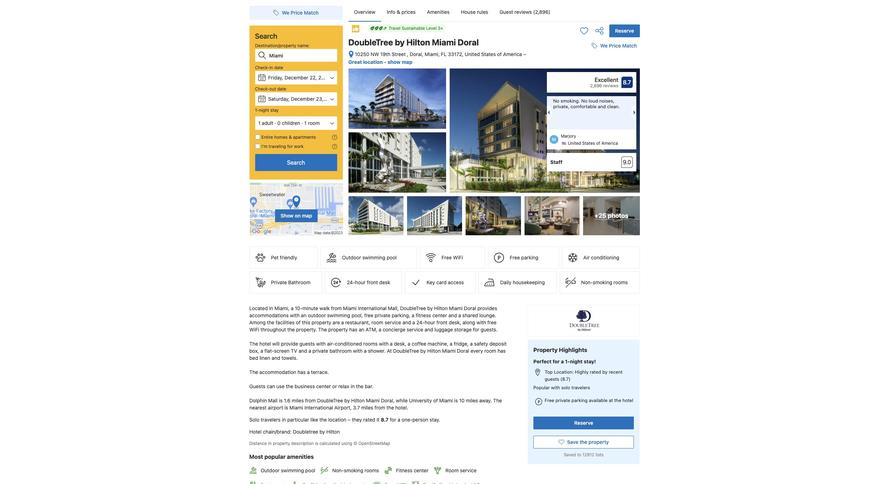 Task type: describe. For each thing, give the bounding box(es) containing it.
outdoor swimming pool button
[[321, 247, 418, 269]]

and down parking,
[[403, 320, 411, 326]]

1 · from the left
[[275, 120, 276, 126]]

united states of america
[[568, 141, 619, 146]]

1 vertical spatial pool
[[306, 468, 316, 474]]

property
[[534, 347, 558, 354]]

friendly
[[280, 255, 297, 261]]

1 horizontal spatial service
[[407, 327, 424, 333]]

solo
[[250, 417, 260, 423]]

0 vertical spatial doral
[[458, 37, 479, 47]]

guests inside located in miami, a 10-minute walk from miami international mall, doubletree by hilton miami doral provides accommodations with an outdoor swimming pool, free private parking, a fitness center and a shared lounge. among the facilities of this property are a restaurant, room service and a 24-hour front desk, along with free wifi throughout the property. the property has an atm, a concierge service and luggage storage for guests. the hotel will provide guests with air-conditioned rooms with a desk, a coffee machine, a fridge, a safety deposit box, a flat-screen tv and a private bathroom with a shower. at doubletree by hilton miami doral every room has bed linen and towels. the accommodation has a terrace. guests can use the business center or relax in the bar. dolphin mall is 1.6 miles from doubletree by hilton miami doral, while university of miami is 10 miles away. the nearest airport is miami international airport, 3.7 miles from the hotel.
[[300, 341, 315, 347]]

comfortable
[[571, 104, 597, 109]]

amenities link
[[422, 3, 456, 21]]

by up fitness
[[428, 306, 433, 312]]

nearest
[[250, 405, 267, 411]]

2 1 from the left
[[305, 120, 307, 126]]

1 vertical spatial match
[[623, 43, 638, 49]]

the right use
[[286, 384, 294, 390]]

conditioning
[[592, 255, 620, 261]]

with down conditioned
[[353, 348, 363, 354]]

travel sustainable level 3+
[[389, 26, 444, 31]]

for inside search section
[[287, 144, 293, 149]]

click to open map view image
[[349, 50, 354, 59]]

by up "airport,"
[[345, 398, 350, 404]]

0 horizontal spatial outdoor
[[261, 468, 280, 474]]

we price match inside search section
[[282, 10, 319, 16]]

0 horizontal spatial desk,
[[394, 341, 407, 347]]

0 horizontal spatial miles
[[292, 398, 304, 404]]

the down accommodations
[[267, 320, 275, 326]]

mall
[[268, 398, 278, 404]]

hilton up "luggage"
[[435, 306, 448, 312]]

saved
[[564, 453, 577, 458]]

popular
[[265, 454, 286, 460]]

miami down the machine,
[[443, 348, 456, 354]]

distance in property description is calculated using © openstreetmap
[[250, 441, 390, 447]]

the down facilities
[[288, 327, 295, 333]]

1 vertical spatial night
[[570, 359, 583, 365]]

©
[[354, 441, 358, 447]]

conditioned
[[335, 341, 362, 347]]

miami up 'shared'
[[449, 306, 463, 312]]

by inside 'top location: highly rated by recent guests (8.7)'
[[603, 369, 608, 375]]

2 vertical spatial doral
[[457, 348, 470, 354]]

is left '10'
[[455, 398, 458, 404]]

1 vertical spatial doral
[[464, 306, 477, 312]]

miami, inside 10250 nw 19th street   , doral, miami, fl 33172, united states of america – great location - show map
[[425, 51, 440, 57]]

by up street
[[395, 37, 405, 47]]

and left "luggage"
[[425, 327, 434, 333]]

for left one-
[[390, 417, 397, 423]]

is left calculated
[[315, 441, 319, 447]]

0 vertical spatial private
[[375, 313, 391, 319]]

the down 'outdoor'
[[319, 327, 327, 333]]

and down screen
[[272, 355, 280, 361]]

the down bed
[[250, 370, 258, 376]]

for inside located in miami, a 10-minute walk from miami international mall, doubletree by hilton miami doral provides accommodations with an outdoor swimming pool, free private parking, a fitness center and a shared lounge. among the facilities of this property are a restaurant, room service and a 24-hour front desk, along with free wifi throughout the property. the property has an atm, a concierge service and luggage storage for guests. the hotel will provide guests with air-conditioned rooms with a desk, a coffee machine, a fridge, a safety deposit box, a flat-screen tv and a private bathroom with a shower. at doubletree by hilton miami doral every room has bed linen and towels. the accommodation has a terrace. guests can use the business center or relax in the bar. dolphin mall is 1.6 miles from doubletree by hilton miami doral, while university of miami is 10 miles away. the nearest airport is miami international airport, 3.7 miles from the hotel.
[[473, 327, 480, 333]]

with left air- on the left bottom
[[316, 341, 326, 347]]

popular
[[534, 385, 550, 391]]

shared
[[463, 313, 478, 319]]

doubletree by hilton image
[[570, 311, 600, 332]]

room service
[[446, 468, 477, 474]]

19th
[[381, 51, 391, 57]]

0 horizontal spatial center
[[317, 384, 331, 390]]

12912
[[583, 453, 595, 458]]

24-hour front desk
[[347, 280, 391, 286]]

a left 'shared'
[[459, 313, 461, 319]]

parking inside 'button'
[[522, 255, 539, 261]]

loud
[[589, 98, 599, 104]]

at
[[609, 398, 614, 404]]

we inside search section
[[282, 10, 290, 16]]

2 vertical spatial room
[[485, 348, 497, 354]]

0 vertical spatial &
[[397, 9, 401, 15]]

with down lounge.
[[477, 320, 487, 326]]

0 horizontal spatial has
[[298, 370, 306, 376]]

1 vertical spatial 1-
[[566, 359, 570, 365]]

property down chain/brand:
[[273, 441, 290, 447]]

1 horizontal spatial travelers
[[572, 385, 591, 391]]

guests
[[250, 384, 266, 390]]

hilton down travel sustainable level 3+
[[407, 37, 431, 47]]

show
[[388, 59, 401, 65]]

0 horizontal spatial swimming
[[281, 468, 304, 474]]

3+
[[438, 26, 444, 31]]

1 vertical spatial states
[[583, 141, 596, 146]]

america inside 10250 nw 19th street   , doral, miami, fl 33172, united states of america – great location - show map
[[504, 51, 522, 57]]

0 vertical spatial from
[[331, 306, 342, 312]]

luggage
[[435, 327, 453, 333]]

9.0
[[624, 159, 632, 166]]

0 horizontal spatial location
[[329, 417, 347, 423]]

doubletree by hilton miami doral
[[349, 37, 479, 47]]

doubletree up fitness
[[401, 306, 426, 312]]

storage
[[455, 327, 472, 333]]

1 horizontal spatial parking
[[572, 398, 588, 404]]

among
[[250, 320, 266, 326]]

the right "away." in the right bottom of the page
[[494, 398, 502, 404]]

2 · from the left
[[302, 120, 303, 126]]

solo
[[562, 385, 571, 391]]

2 horizontal spatial miles
[[466, 398, 478, 404]]

show
[[281, 213, 294, 219]]

,
[[407, 51, 409, 57]]

by down coffee
[[421, 348, 426, 354]]

desk
[[380, 280, 391, 286]]

daily
[[501, 280, 512, 286]]

23,
[[316, 96, 324, 102]]

business
[[295, 384, 315, 390]]

and right tv
[[299, 348, 307, 354]]

2 vertical spatial rooms
[[365, 468, 379, 474]]

a left coffee
[[408, 341, 411, 347]]

location inside 10250 nw 19th street   , doral, miami, fl 33172, united states of america – great location - show map
[[364, 59, 383, 65]]

hilton up calculated
[[327, 429, 340, 435]]

the left bar.
[[356, 384, 364, 390]]

2 horizontal spatial from
[[375, 405, 386, 411]]

1 vertical spatial america
[[602, 141, 619, 146]]

doubletree up the nw
[[349, 37, 393, 47]]

a left fitness
[[412, 313, 415, 319]]

great
[[349, 59, 362, 65]]

scored 8.7 element
[[622, 77, 633, 88]]

check- for out
[[255, 86, 270, 92]]

rules
[[477, 9, 489, 15]]

entire
[[262, 135, 273, 140]]

10-
[[295, 306, 303, 312]]

10250 nw 19th street   , doral, miami, fl 33172, united states of america – great location - show map
[[349, 51, 527, 65]]

0 horizontal spatial from
[[305, 398, 316, 404]]

1 horizontal spatial international
[[358, 306, 387, 312]]

and inside the no smoking. no loud noises, private, comfortable and clean.
[[598, 104, 606, 109]]

1 horizontal spatial hotel
[[623, 398, 634, 404]]

map inside 10250 nw 19th street   , doral, miami, fl 33172, united states of america – great location - show map
[[402, 59, 413, 65]]

homes
[[274, 135, 288, 140]]

guests inside 'top location: highly rated by recent guests (8.7)'
[[545, 377, 560, 382]]

0 vertical spatial 8.7
[[624, 79, 632, 86]]

miami, inside located in miami, a 10-minute walk from miami international mall, doubletree by hilton miami doral provides accommodations with an outdoor swimming pool, free private parking, a fitness center and a shared lounge. among the facilities of this property are a restaurant, room service and a 24-hour front desk, along with free wifi throughout the property. the property has an atm, a concierge service and luggage storage for guests. the hotel will provide guests with air-conditioned rooms with a desk, a coffee machine, a fridge, a safety deposit box, a flat-screen tv and a private bathroom with a shower. at doubletree by hilton miami doral every room has bed linen and towels. the accommodation has a terrace. guests can use the business center or relax in the bar. dolphin mall is 1.6 miles from doubletree by hilton miami doral, while university of miami is 10 miles away. the nearest airport is miami international airport, 3.7 miles from the hotel.
[[275, 306, 290, 312]]

property.
[[296, 327, 317, 333]]

daily housekeeping button
[[479, 272, 557, 294]]

by up distance in property description is calculated using © openstreetmap
[[320, 429, 325, 435]]

excellent
[[595, 77, 619, 83]]

0 horizontal spatial service
[[385, 320, 402, 326]]

0 horizontal spatial –
[[348, 417, 351, 423]]

states inside 10250 nw 19th street   , doral, miami, fl 33172, united states of america – great location - show map
[[482, 51, 496, 57]]

reviews inside excellent 2,896 reviews
[[604, 83, 619, 89]]

free for free parking
[[510, 255, 520, 261]]

recent
[[609, 369, 623, 375]]

bathroom
[[330, 348, 352, 354]]

33172,
[[448, 51, 464, 57]]

this
[[302, 320, 311, 326]]

highly
[[576, 369, 589, 375]]

1 horizontal spatial has
[[350, 327, 358, 333]]

friday, december 22, 2023
[[268, 75, 331, 81]]

saturday,
[[268, 96, 290, 102]]

1 vertical spatial outdoor swimming pool
[[261, 468, 316, 474]]

bathroom
[[288, 280, 311, 286]]

hotel inside located in miami, a 10-minute walk from miami international mall, doubletree by hilton miami doral provides accommodations with an outdoor swimming pool, free private parking, a fitness center and a shared lounge. among the facilities of this property are a restaurant, room service and a 24-hour front desk, along with free wifi throughout the property. the property has an atm, a concierge service and luggage storage for guests. the hotel will provide guests with air-conditioned rooms with a desk, a coffee machine, a fridge, a safety deposit box, a flat-screen tv and a private bathroom with a shower. at doubletree by hilton miami doral every room has bed linen and towels. the accommodation has a terrace. guests can use the business center or relax in the bar. dolphin mall is 1.6 miles from doubletree by hilton miami doral, while university of miami is 10 miles away. the nearest airport is miami international airport, 3.7 miles from the hotel.
[[260, 341, 271, 347]]

1 horizontal spatial miles
[[362, 405, 374, 411]]

the inside dropdown button
[[580, 440, 588, 446]]

pool inside button
[[387, 255, 397, 261]]

0 horizontal spatial non-
[[333, 468, 344, 474]]

22
[[260, 77, 264, 81]]

a up "at"
[[390, 341, 393, 347]]

1 vertical spatial an
[[359, 327, 365, 333]]

Where are you going? field
[[267, 49, 337, 62]]

1 horizontal spatial united
[[568, 141, 582, 146]]

noises,
[[600, 98, 615, 104]]

1 vertical spatial we price match
[[601, 43, 638, 49]]

pool,
[[352, 313, 363, 319]]

miami down bar.
[[366, 398, 380, 404]]

room inside dropdown button
[[308, 120, 320, 126]]

house rules link
[[456, 3, 494, 21]]

out
[[270, 86, 276, 92]]

24-hour front desk button
[[326, 272, 403, 294]]

rated excellent element
[[551, 76, 619, 84]]

house rules
[[461, 9, 489, 15]]

check- for in
[[255, 65, 270, 70]]

1 vertical spatial has
[[498, 348, 506, 354]]

rooms inside located in miami, a 10-minute walk from miami international mall, doubletree by hilton miami doral provides accommodations with an outdoor swimming pool, free private parking, a fitness center and a shared lounge. among the facilities of this property are a restaurant, room service and a 24-hour front desk, along with free wifi throughout the property. the property has an atm, a concierge service and luggage storage for guests. the hotel will provide guests with air-conditioned rooms with a desk, a coffee machine, a fridge, a safety deposit box, a flat-screen tv and a private bathroom with a shower. at doubletree by hilton miami doral every room has bed linen and towels. the accommodation has a terrace. guests can use the business center or relax in the bar. dolphin mall is 1.6 miles from doubletree by hilton miami doral, while university of miami is 10 miles away. the nearest airport is miami international airport, 3.7 miles from the hotel.
[[364, 341, 378, 347]]

previous image
[[546, 111, 550, 115]]

atm,
[[366, 327, 378, 333]]

0 horizontal spatial search
[[255, 32, 278, 40]]

rated inside 'top location: highly rated by recent guests (8.7)'
[[590, 369, 602, 375]]

with left solo
[[552, 385, 561, 391]]

marjory
[[562, 134, 577, 139]]

saved to 12912 lists
[[564, 453, 604, 458]]

save the property
[[568, 440, 610, 446]]

guests.
[[481, 327, 498, 333]]

located
[[250, 306, 268, 312]]

1 horizontal spatial center
[[414, 468, 429, 474]]

0 vertical spatial an
[[301, 313, 307, 319]]

photos
[[608, 212, 629, 220]]

1 vertical spatial 8.7
[[381, 417, 389, 423]]

in right relax
[[351, 384, 355, 390]]

0 vertical spatial reserve button
[[610, 25, 640, 37]]

& inside search section
[[289, 135, 292, 140]]

is left 1.6
[[279, 398, 283, 404]]

doubletree down coffee
[[394, 348, 419, 354]]

the left hotel.
[[387, 405, 394, 411]]

free parking
[[510, 255, 539, 261]]

key card access button
[[405, 272, 476, 294]]

1 vertical spatial reserve button
[[534, 417, 635, 430]]

non-smoking rooms button
[[560, 272, 640, 294]]

overview link
[[349, 3, 381, 21]]

private
[[271, 280, 287, 286]]

miami down 1.6
[[290, 405, 303, 411]]

0 vertical spatial desk,
[[449, 320, 462, 326]]

miami left '10'
[[440, 398, 453, 404]]

2023 for friday, december 22, 2023
[[319, 75, 331, 81]]

non-smoking rooms inside button
[[582, 280, 629, 286]]

a left terrace.
[[307, 370, 310, 376]]

is down 1.6
[[285, 405, 288, 411]]

wifi inside button
[[454, 255, 463, 261]]

december for friday,
[[285, 75, 309, 81]]

1 vertical spatial travelers
[[261, 417, 281, 423]]

nw
[[371, 51, 379, 57]]

outdoor swimming pool inside button
[[342, 255, 397, 261]]

free private parking available at the hotel
[[545, 398, 634, 404]]

for down property highlights at the bottom right
[[553, 359, 560, 365]]

(2,896)
[[534, 9, 551, 15]]

throughout
[[261, 327, 286, 333]]

a right tv
[[309, 348, 311, 354]]

with down 10-
[[290, 313, 300, 319]]

like
[[311, 417, 318, 423]]

a up coffee
[[413, 320, 415, 326]]

info
[[387, 9, 396, 15]]

miami up fl
[[432, 37, 456, 47]]

stay!
[[584, 359, 597, 365]]

accommodations
[[250, 313, 289, 319]]

description
[[292, 441, 314, 447]]

a up every
[[471, 341, 473, 347]]

1 vertical spatial we
[[601, 43, 608, 49]]

a right atm,
[[379, 327, 382, 333]]

+25 photos
[[595, 212, 629, 220]]

if you select this option, we'll show you popular business travel features like breakfast, wifi and free parking. image
[[332, 144, 337, 149]]

accommodation
[[260, 370, 297, 376]]

1 vertical spatial rated
[[364, 417, 376, 423]]



Task type: locate. For each thing, give the bounding box(es) containing it.
1- inside search section
[[255, 108, 259, 113]]

location down the nw
[[364, 59, 383, 65]]

0 horizontal spatial wifi
[[250, 327, 259, 333]]

prices
[[402, 9, 416, 15]]

a right are
[[342, 320, 344, 326]]

1 vertical spatial international
[[305, 405, 333, 411]]

free inside the free parking 'button'
[[510, 255, 520, 261]]

key card access
[[427, 280, 464, 286]]

level
[[427, 26, 437, 31]]

2 check- from the top
[[255, 86, 270, 92]]

pool
[[387, 255, 397, 261], [306, 468, 316, 474]]

or
[[333, 384, 337, 390]]

price for the we price match dropdown button in search section
[[291, 10, 303, 16]]

1 vertical spatial room
[[372, 320, 384, 326]]

with
[[290, 313, 300, 319], [477, 320, 487, 326], [316, 341, 326, 347], [379, 341, 389, 347], [353, 348, 363, 354], [552, 385, 561, 391]]

1 vertical spatial desk,
[[394, 341, 407, 347]]

0 horizontal spatial an
[[301, 313, 307, 319]]

1 vertical spatial hotel
[[623, 398, 634, 404]]

december left the 23, at the left
[[291, 96, 315, 102]]

0 horizontal spatial night
[[259, 108, 269, 113]]

1 horizontal spatial free
[[510, 255, 520, 261]]

property inside dropdown button
[[589, 440, 610, 446]]

1 left adult
[[258, 120, 261, 126]]

the right like
[[320, 417, 327, 423]]

a left the flat-
[[261, 348, 263, 354]]

doral, inside 10250 nw 19th street   , doral, miami, fl 33172, united states of america – great location - show map
[[410, 51, 424, 57]]

1 vertical spatial parking
[[572, 398, 588, 404]]

miami
[[432, 37, 456, 47], [343, 306, 357, 312], [449, 306, 463, 312], [443, 348, 456, 354], [366, 398, 380, 404], [440, 398, 453, 404], [290, 405, 303, 411]]

search inside button
[[287, 160, 305, 166]]

8.7
[[624, 79, 632, 86], [381, 417, 389, 423]]

property down 'outdoor'
[[312, 320, 332, 326]]

miami up pool,
[[343, 306, 357, 312]]

save
[[568, 440, 579, 446]]

scored 9.0 element
[[622, 157, 633, 168]]

provide
[[281, 341, 298, 347]]

0 horizontal spatial we price match button
[[271, 6, 322, 19]]

swimming up 24-hour front desk
[[363, 255, 386, 261]]

in for located in miami, a 10-minute walk from miami international mall, doubletree by hilton miami doral provides accommodations with an outdoor swimming pool, free private parking, a fitness center and a shared lounge. among the facilities of this property are a restaurant, room service and a 24-hour front desk, along with free wifi throughout the property. the property has an atm, a concierge service and luggage storage for guests. the hotel will provide guests with air-conditioned rooms with a desk, a coffee machine, a fridge, a safety deposit box, a flat-screen tv and a private bathroom with a shower. at doubletree by hilton miami doral every room has bed linen and towels. the accommodation has a terrace. guests can use the business center or relax in the bar. dolphin mall is 1.6 miles from doubletree by hilton miami doral, while university of miami is 10 miles away. the nearest airport is miami international airport, 3.7 miles from the hotel.
[[269, 306, 273, 312]]

apartments
[[293, 135, 316, 140]]

map down , on the left
[[402, 59, 413, 65]]

a left one-
[[398, 417, 401, 423]]

check-out date
[[255, 86, 286, 92]]

2023 for saturday, december 23, 2023
[[325, 96, 337, 102]]

1 up apartments
[[305, 120, 307, 126]]

0 vertical spatial we price match
[[282, 10, 319, 16]]

1 vertical spatial smoking
[[344, 468, 364, 474]]

2 vertical spatial from
[[375, 405, 386, 411]]

1 vertical spatial reserve
[[575, 420, 594, 426]]

0 horizontal spatial free
[[365, 313, 374, 319]]

doral
[[458, 37, 479, 47], [464, 306, 477, 312], [457, 348, 470, 354]]

0 horizontal spatial match
[[304, 10, 319, 16]]

at
[[387, 348, 392, 354]]

24- inside button
[[347, 280, 356, 286]]

for left work in the top of the page
[[287, 144, 293, 149]]

price up "name:"
[[291, 10, 303, 16]]

access
[[448, 280, 464, 286]]

1 vertical spatial we price match button
[[590, 39, 640, 52]]

has down restaurant,
[[350, 327, 358, 333]]

1 horizontal spatial we price match
[[601, 43, 638, 49]]

1 horizontal spatial swimming
[[328, 313, 351, 319]]

0 vertical spatial reviews
[[515, 9, 532, 15]]

miami,
[[425, 51, 440, 57], [275, 306, 290, 312]]

0 horizontal spatial rated
[[364, 417, 376, 423]]

air conditioning button
[[562, 247, 640, 269]]

the right save
[[580, 440, 588, 446]]

date for check-in date
[[275, 65, 283, 70]]

we'll show you stays where you can have the entire place to yourself image
[[332, 135, 337, 140], [332, 135, 337, 140]]

search section
[[247, 0, 346, 236]]

bar.
[[365, 384, 374, 390]]

0 horizontal spatial we price match
[[282, 10, 319, 16]]

0 vertical spatial america
[[504, 51, 522, 57]]

1 horizontal spatial reserve
[[616, 28, 635, 34]]

adult
[[262, 120, 274, 126]]

staff
[[551, 159, 563, 165]]

reviews inside the guest reviews (2,896) link
[[515, 9, 532, 15]]

1 horizontal spatial we price match button
[[590, 39, 640, 52]]

0 vertical spatial service
[[385, 320, 402, 326]]

pet friendly
[[271, 255, 297, 261]]

children
[[282, 120, 300, 126]]

in inside search section
[[270, 65, 273, 70]]

10250
[[355, 51, 370, 57]]

international
[[358, 306, 387, 312], [305, 405, 333, 411]]

2 vertical spatial swimming
[[281, 468, 304, 474]]

free for free private parking available at the hotel
[[545, 398, 555, 404]]

desk, up storage
[[449, 320, 462, 326]]

fl
[[441, 51, 447, 57]]

deposit
[[490, 341, 507, 347]]

check- down the "22" in the top of the page
[[255, 86, 270, 92]]

person
[[413, 417, 429, 423]]

1 vertical spatial outdoor
[[261, 468, 280, 474]]

1 adult · 0 children · 1 room
[[258, 120, 320, 126]]

in up accommodations
[[269, 306, 273, 312]]

2 vertical spatial private
[[556, 398, 571, 404]]

room
[[446, 468, 459, 474]]

stay.
[[430, 417, 441, 423]]

1 horizontal spatial location
[[364, 59, 383, 65]]

1 1 from the left
[[258, 120, 261, 126]]

using
[[342, 441, 353, 447]]

0 vertical spatial smoking
[[593, 280, 613, 286]]

has down deposit
[[498, 348, 506, 354]]

relax
[[339, 384, 350, 390]]

for down along on the right of the page
[[473, 327, 480, 333]]

outdoor up 24-hour front desk button
[[342, 255, 361, 261]]

perfect for a 1-night stay!
[[534, 359, 597, 365]]

the up box, on the bottom of the page
[[250, 341, 258, 347]]

1 vertical spatial service
[[407, 327, 424, 333]]

pet friendly button
[[250, 247, 318, 269]]

wifi up access
[[454, 255, 463, 261]]

reviews right 2,896 on the top right
[[604, 83, 619, 89]]

0 horizontal spatial 8.7
[[381, 417, 389, 423]]

1 horizontal spatial room
[[372, 320, 384, 326]]

2 no from the left
[[582, 98, 588, 104]]

reserve for top 'reserve' button
[[616, 28, 635, 34]]

1 horizontal spatial match
[[623, 43, 638, 49]]

date for check-out date
[[278, 86, 286, 92]]

location
[[364, 59, 383, 65], [329, 417, 347, 423]]

front inside located in miami, a 10-minute walk from miami international mall, doubletree by hilton miami doral provides accommodations with an outdoor swimming pool, free private parking, a fitness center and a shared lounge. among the facilities of this property are a restaurant, room service and a 24-hour front desk, along with free wifi throughout the property. the property has an atm, a concierge service and luggage storage for guests. the hotel will provide guests with air-conditioned rooms with a desk, a coffee machine, a fridge, a safety deposit box, a flat-screen tv and a private bathroom with a shower. at doubletree by hilton miami doral every room has bed linen and towels. the accommodation has a terrace. guests can use the business center or relax in the bar. dolphin mall is 1.6 miles from doubletree by hilton miami doral, while university of miami is 10 miles away. the nearest airport is miami international airport, 3.7 miles from the hotel.
[[437, 320, 448, 326]]

1 vertical spatial center
[[317, 384, 331, 390]]

with up "at"
[[379, 341, 389, 347]]

0 vertical spatial –
[[524, 51, 527, 57]]

0 vertical spatial has
[[350, 327, 358, 333]]

one-
[[402, 417, 413, 423]]

united inside 10250 nw 19th street   , doral, miami, fl 33172, united states of america – great location - show map
[[465, 51, 480, 57]]

match inside search section
[[304, 10, 319, 16]]

a left shower.
[[364, 348, 367, 354]]

outdoor inside button
[[342, 255, 361, 261]]

0 vertical spatial pool
[[387, 255, 397, 261]]

guests down top at right bottom
[[545, 377, 560, 382]]

+25 photos link
[[584, 197, 640, 236]]

1 check- from the top
[[255, 65, 270, 70]]

outdoor swimming pool up 24-hour front desk
[[342, 255, 397, 261]]

doubletree up "airport,"
[[317, 398, 343, 404]]

swimming up are
[[328, 313, 351, 319]]

if you select this option, we'll show you popular business travel features like breakfast, wifi and free parking. image
[[332, 144, 337, 149]]

no left loud
[[582, 98, 588, 104]]

search up destination/property
[[255, 32, 278, 40]]

check-
[[255, 65, 270, 70], [255, 86, 270, 92]]

and left clean.
[[598, 104, 606, 109]]

free
[[442, 255, 452, 261], [510, 255, 520, 261], [545, 398, 555, 404]]

doral, inside located in miami, a 10-minute walk from miami international mall, doubletree by hilton miami doral provides accommodations with an outdoor swimming pool, free private parking, a fitness center and a shared lounge. among the facilities of this property are a restaurant, room service and a 24-hour front desk, along with free wifi throughout the property. the property has an atm, a concierge service and luggage storage for guests. the hotel will provide guests with air-conditioned rooms with a desk, a coffee machine, a fridge, a safety deposit box, a flat-screen tv and a private bathroom with a shower. at doubletree by hilton miami doral every room has bed linen and towels. the accommodation has a terrace. guests can use the business center or relax in the bar. dolphin mall is 1.6 miles from doubletree by hilton miami doral, while university of miami is 10 miles away. the nearest airport is miami international airport, 3.7 miles from the hotel.
[[381, 398, 395, 404]]

2 horizontal spatial service
[[460, 468, 477, 474]]

0 vertical spatial outdoor swimming pool
[[342, 255, 397, 261]]

1 vertical spatial non-smoking rooms
[[333, 468, 379, 474]]

front
[[367, 280, 378, 286], [437, 320, 448, 326]]

hilton down the machine,
[[428, 348, 441, 354]]

swimming inside located in miami, a 10-minute walk from miami international mall, doubletree by hilton miami doral provides accommodations with an outdoor swimming pool, free private parking, a fitness center and a shared lounge. among the facilities of this property are a restaurant, room service and a 24-hour front desk, along with free wifi throughout the property. the property has an atm, a concierge service and luggage storage for guests. the hotel will provide guests with air-conditioned rooms with a desk, a coffee machine, a fridge, a safety deposit box, a flat-screen tv and a private bathroom with a shower. at doubletree by hilton miami doral every room has bed linen and towels. the accommodation has a terrace. guests can use the business center or relax in the bar. dolphin mall is 1.6 miles from doubletree by hilton miami doral, while university of miami is 10 miles away. the nearest airport is miami international airport, 3.7 miles from the hotel.
[[328, 313, 351, 319]]

travelers down airport
[[261, 417, 281, 423]]

1 horizontal spatial free
[[488, 320, 497, 326]]

front inside 24-hour front desk button
[[367, 280, 378, 286]]

a up location:
[[562, 359, 564, 365]]

property up the lists
[[589, 440, 610, 446]]

2 horizontal spatial room
[[485, 348, 497, 354]]

1 adult · 0 children · 1 room button
[[255, 117, 337, 130]]

property down are
[[329, 327, 348, 333]]

most
[[250, 454, 263, 460]]

december for saturday,
[[291, 96, 315, 102]]

0 horizontal spatial states
[[482, 51, 496, 57]]

– inside 10250 nw 19th street   , doral, miami, fl 33172, united states of america – great location - show map
[[524, 51, 527, 57]]

1- left stay
[[255, 108, 259, 113]]

non- inside the non-smoking rooms button
[[582, 280, 593, 286]]

date
[[275, 65, 283, 70], [278, 86, 286, 92]]

1 vertical spatial doral,
[[381, 398, 395, 404]]

doral down fridge, on the bottom of the page
[[457, 348, 470, 354]]

0 horizontal spatial price
[[291, 10, 303, 16]]

an down restaurant,
[[359, 327, 365, 333]]

map inside search section
[[302, 213, 312, 219]]

the right at
[[615, 398, 622, 404]]

1 horizontal spatial search
[[287, 160, 305, 166]]

an up this
[[301, 313, 307, 319]]

price for the bottom the we price match dropdown button
[[610, 43, 622, 49]]

0 vertical spatial 24-
[[347, 280, 356, 286]]

0 horizontal spatial america
[[504, 51, 522, 57]]

night inside search section
[[259, 108, 269, 113]]

2 vertical spatial service
[[460, 468, 477, 474]]

flat-
[[265, 348, 274, 354]]

hilton
[[407, 37, 431, 47], [435, 306, 448, 312], [428, 348, 441, 354], [352, 398, 365, 404], [327, 429, 340, 435]]

1 vertical spatial search
[[287, 160, 305, 166]]

8.7 right it
[[381, 417, 389, 423]]

hour inside located in miami, a 10-minute walk from miami international mall, doubletree by hilton miami doral provides accommodations with an outdoor swimming pool, free private parking, a fitness center and a shared lounge. among the facilities of this property are a restaurant, room service and a 24-hour front desk, along with free wifi throughout the property. the property has an atm, a concierge service and luggage storage for guests. the hotel will provide guests with air-conditioned rooms with a desk, a coffee machine, a fridge, a safety deposit box, a flat-screen tv and a private bathroom with a shower. at doubletree by hilton miami doral every room has bed linen and towels. the accommodation has a terrace. guests can use the business center or relax in the bar. dolphin mall is 1.6 miles from doubletree by hilton miami doral, while university of miami is 10 miles away. the nearest airport is miami international airport, 3.7 miles from the hotel.
[[425, 320, 436, 326]]

airport,
[[335, 405, 352, 411]]

it
[[377, 417, 380, 423]]

doral, right , on the left
[[410, 51, 424, 57]]

reserve
[[616, 28, 635, 34], [575, 420, 594, 426]]

amenities
[[287, 454, 314, 460]]

0 horizontal spatial room
[[308, 120, 320, 126]]

free for free wifi
[[442, 255, 452, 261]]

air
[[584, 255, 590, 261]]

private down mall, at left bottom
[[375, 313, 391, 319]]

10
[[460, 398, 465, 404]]

from down business
[[305, 398, 316, 404]]

linen
[[260, 355, 271, 361]]

24- down outdoor swimming pool button at the bottom of page
[[347, 280, 356, 286]]

rated down stay!
[[590, 369, 602, 375]]

0 horizontal spatial outdoor swimming pool
[[261, 468, 316, 474]]

1 vertical spatial rooms
[[364, 341, 378, 347]]

&
[[397, 9, 401, 15], [289, 135, 292, 140]]

i'm
[[262, 144, 268, 149]]

0 vertical spatial free
[[365, 313, 374, 319]]

clean.
[[608, 104, 621, 109]]

free parking button
[[489, 247, 559, 269]]

we price match button up "name:"
[[271, 6, 322, 19]]

2 horizontal spatial center
[[433, 313, 448, 319]]

private down air- on the left bottom
[[313, 348, 329, 354]]

lounge.
[[480, 313, 497, 319]]

in up chain/brand:
[[282, 417, 286, 423]]

0 vertical spatial hotel
[[260, 341, 271, 347]]

bed
[[250, 355, 258, 361]]

free up key card access
[[442, 255, 452, 261]]

rooms inside the non-smoking rooms button
[[614, 280, 629, 286]]

24- inside located in miami, a 10-minute walk from miami international mall, doubletree by hilton miami doral provides accommodations with an outdoor swimming pool, free private parking, a fitness center and a shared lounge. among the facilities of this property are a restaurant, room service and a 24-hour front desk, along with free wifi throughout the property. the property has an atm, a concierge service and luggage storage for guests. the hotel will provide guests with air-conditioned rooms with a desk, a coffee machine, a fridge, a safety deposit box, a flat-screen tv and a private bathroom with a shower. at doubletree by hilton miami doral every room has bed linen and towels. the accommodation has a terrace. guests can use the business center or relax in the bar. dolphin mall is 1.6 miles from doubletree by hilton miami doral, while university of miami is 10 miles away. the nearest airport is miami international airport, 3.7 miles from the hotel.
[[417, 320, 425, 326]]

of inside 10250 nw 19th street   , doral, miami, fl 33172, united states of america – great location - show map
[[498, 51, 502, 57]]

2 vertical spatial center
[[414, 468, 429, 474]]

0 horizontal spatial smoking
[[344, 468, 364, 474]]

1 horizontal spatial outdoor swimming pool
[[342, 255, 397, 261]]

street
[[392, 51, 406, 57]]

1 horizontal spatial from
[[331, 306, 342, 312]]

0 vertical spatial non-
[[582, 280, 593, 286]]

private bathroom
[[271, 280, 311, 286]]

solo travelers in particular like the location – they rated it 8.7 for a one-person stay.
[[250, 417, 441, 423]]

0 vertical spatial search
[[255, 32, 278, 40]]

non- down air
[[582, 280, 593, 286]]

located in miami, a 10-minute walk from miami international mall, doubletree by hilton miami doral provides accommodations with an outdoor swimming pool, free private parking, a fitness center and a shared lounge. among the facilities of this property are a restaurant, room service and a 24-hour front desk, along with free wifi throughout the property. the property has an atm, a concierge service and luggage storage for guests. the hotel will provide guests with air-conditioned rooms with a desk, a coffee machine, a fridge, a safety deposit box, a flat-screen tv and a private bathroom with a shower. at doubletree by hilton miami doral every room has bed linen and towels. the accommodation has a terrace. guests can use the business center or relax in the bar. dolphin mall is 1.6 miles from doubletree by hilton miami doral, while university of miami is 10 miles away. the nearest airport is miami international airport, 3.7 miles from the hotel.
[[250, 306, 508, 411]]

miles
[[292, 398, 304, 404], [466, 398, 478, 404], [362, 405, 374, 411]]

most popular amenities
[[250, 454, 314, 460]]

and
[[598, 104, 606, 109], [449, 313, 457, 319], [403, 320, 411, 326], [425, 327, 434, 333], [299, 348, 307, 354], [272, 355, 280, 361]]

calculated
[[320, 441, 340, 447]]

from up it
[[375, 405, 386, 411]]

1 vertical spatial from
[[305, 398, 316, 404]]

0 horizontal spatial map
[[302, 213, 312, 219]]

name:
[[298, 43, 310, 48]]

price inside search section
[[291, 10, 303, 16]]

room up apartments
[[308, 120, 320, 126]]

in for distance in property description is calculated using © openstreetmap
[[268, 441, 272, 447]]

hilton up 3.7
[[352, 398, 365, 404]]

1- up location:
[[566, 359, 570, 365]]

united right 33172,
[[465, 51, 480, 57]]

0 vertical spatial 2023
[[319, 75, 331, 81]]

0 horizontal spatial hour
[[356, 280, 366, 286]]

miles right 1.6
[[292, 398, 304, 404]]

0 vertical spatial front
[[367, 280, 378, 286]]

1 vertical spatial swimming
[[328, 313, 351, 319]]

pool down amenities
[[306, 468, 316, 474]]

0 vertical spatial check-
[[255, 65, 270, 70]]

machine,
[[428, 341, 449, 347]]

provides
[[478, 306, 498, 312]]

service right room
[[460, 468, 477, 474]]

night up the highly
[[570, 359, 583, 365]]

1 horizontal spatial america
[[602, 141, 619, 146]]

smoking inside button
[[593, 280, 613, 286]]

in for check-in date
[[270, 65, 273, 70]]

rooms down conditioning
[[614, 280, 629, 286]]

1 horizontal spatial desk,
[[449, 320, 462, 326]]

and up "luggage"
[[449, 313, 457, 319]]

1 no from the left
[[554, 98, 560, 104]]

concierge
[[383, 327, 406, 333]]

front left desk
[[367, 280, 378, 286]]

0 horizontal spatial reviews
[[515, 9, 532, 15]]

0 horizontal spatial free
[[442, 255, 452, 261]]

miami, up facilities
[[275, 306, 290, 312]]

free right pool,
[[365, 313, 374, 319]]

a left 10-
[[291, 306, 294, 312]]

info & prices link
[[381, 3, 422, 21]]

no left smoking.
[[554, 98, 560, 104]]

0 vertical spatial we price match button
[[271, 6, 322, 19]]

2 horizontal spatial has
[[498, 348, 506, 354]]

in right distance
[[268, 441, 272, 447]]

available
[[590, 398, 608, 404]]

0 vertical spatial guests
[[300, 341, 315, 347]]

miami, left fl
[[425, 51, 440, 57]]

1 vertical spatial check-
[[255, 86, 270, 92]]

non-smoking rooms
[[582, 280, 629, 286], [333, 468, 379, 474]]

1 horizontal spatial wifi
[[454, 255, 463, 261]]

great location - show map button
[[349, 59, 413, 65]]

hotel.
[[396, 405, 409, 411]]

0 vertical spatial non-smoking rooms
[[582, 280, 629, 286]]

free inside free wifi button
[[442, 255, 452, 261]]

2023 right the 23, at the left
[[325, 96, 337, 102]]

a left fridge, on the bottom of the page
[[450, 341, 453, 347]]

0 horizontal spatial ·
[[275, 120, 276, 126]]

we price match button inside search section
[[271, 6, 322, 19]]

1 horizontal spatial 8.7
[[624, 79, 632, 86]]

swimming inside outdoor swimming pool button
[[363, 255, 386, 261]]

rated left it
[[364, 417, 376, 423]]

excellent 2,896 reviews
[[591, 77, 619, 89]]

0 vertical spatial miami,
[[425, 51, 440, 57]]

search
[[255, 32, 278, 40], [287, 160, 305, 166]]

next image
[[634, 111, 638, 115]]

1 horizontal spatial map
[[402, 59, 413, 65]]

valign  initial image
[[352, 25, 360, 33]]

private down popular with solo travelers
[[556, 398, 571, 404]]

hour inside 24-hour front desk button
[[356, 280, 366, 286]]

0 vertical spatial we
[[282, 10, 290, 16]]

in
[[270, 65, 273, 70], [269, 306, 273, 312], [351, 384, 355, 390], [282, 417, 286, 423], [268, 441, 272, 447]]

card
[[437, 280, 447, 286]]

guest reviews (2,896)
[[500, 9, 551, 15]]

reserve for the bottom 'reserve' button
[[575, 420, 594, 426]]

wifi inside located in miami, a 10-minute walk from miami international mall, doubletree by hilton miami doral provides accommodations with an outdoor swimming pool, free private parking, a fitness center and a shared lounge. among the facilities of this property are a restaurant, room service and a 24-hour front desk, along with free wifi throughout the property. the property has an atm, a concierge service and luggage storage for guests. the hotel will provide guests with air-conditioned rooms with a desk, a coffee machine, a fridge, a safety deposit box, a flat-screen tv and a private bathroom with a shower. at doubletree by hilton miami doral every room has bed linen and towels. the accommodation has a terrace. guests can use the business center or relax in the bar. dolphin mall is 1.6 miles from doubletree by hilton miami doral, while university of miami is 10 miles away. the nearest airport is miami international airport, 3.7 miles from the hotel.
[[250, 327, 259, 333]]

non-smoking rooms down conditioning
[[582, 280, 629, 286]]

2 horizontal spatial private
[[556, 398, 571, 404]]

service
[[385, 320, 402, 326], [407, 327, 424, 333], [460, 468, 477, 474]]

smoking
[[593, 280, 613, 286], [344, 468, 364, 474]]

map right on
[[302, 213, 312, 219]]

1 vertical spatial private
[[313, 348, 329, 354]]

screen
[[274, 348, 290, 354]]

price up excellent
[[610, 43, 622, 49]]



Task type: vqa. For each thing, say whether or not it's contained in the screenshot.
the Districts "link"
no



